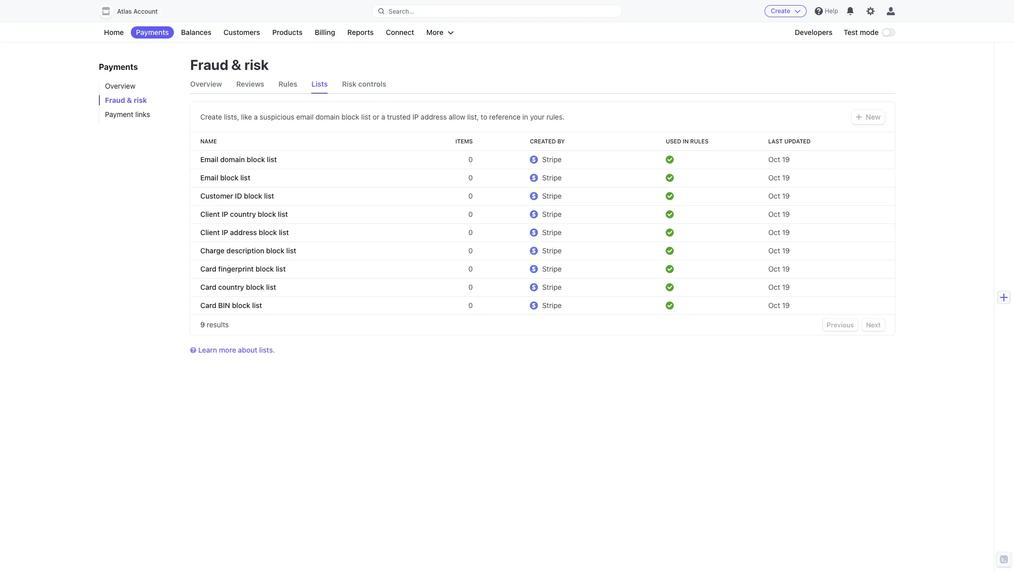 Task type: describe. For each thing, give the bounding box(es) containing it.
& inside 'link'
[[127, 96, 132, 105]]

lists
[[312, 80, 328, 88]]

allow
[[449, 113, 466, 121]]

rules.
[[547, 113, 565, 121]]

0 link for email domain block list
[[426, 151, 477, 169]]

home
[[104, 28, 124, 37]]

block right description
[[266, 247, 285, 255]]

previous
[[828, 321, 855, 329]]

charge description block list link
[[190, 242, 426, 260]]

0 link for customer id block list
[[426, 187, 477, 206]]

stripe for card bin block list
[[543, 301, 562, 310]]

stripe link for card country block list
[[526, 279, 613, 297]]

9
[[200, 321, 205, 329]]

about
[[238, 346, 258, 355]]

customer id block list
[[200, 192, 274, 200]]

oct 19 for email block list
[[769, 174, 790, 182]]

reviews link
[[236, 75, 265, 93]]

list down card country block list
[[252, 301, 262, 310]]

0 for card fingerprint block list
[[469, 265, 473, 274]]

risk controls link
[[342, 75, 387, 93]]

like
[[241, 113, 252, 121]]

oct 19 for email domain block list
[[769, 155, 790, 164]]

email for email block list
[[200, 174, 219, 182]]

oct 19 link for client ip address block list
[[765, 224, 867, 242]]

used
[[666, 138, 682, 145]]

fraud & risk link
[[99, 95, 180, 106]]

0 for client ip country block list
[[469, 210, 473, 219]]

19 for charge description block list
[[783, 247, 790, 255]]

created
[[530, 138, 556, 145]]

1 vertical spatial payments
[[99, 62, 138, 72]]

in
[[683, 138, 689, 145]]

more
[[219, 346, 236, 355]]

0 for charge description block list
[[469, 247, 473, 255]]

oct 19 for card fingerprint block list
[[769, 265, 790, 274]]

1 vertical spatial country
[[218, 283, 244, 292]]

oct 19 for card bin block list
[[769, 301, 790, 310]]

payment links link
[[99, 110, 180, 120]]

card fingerprint block list
[[200, 265, 286, 274]]

block up customer id block list
[[220, 174, 239, 182]]

Search… text field
[[373, 5, 622, 18]]

overview for fraud & risk
[[190, 80, 222, 88]]

stripe for charge description block list
[[543, 247, 562, 255]]

ip for client ip country block list
[[222, 210, 228, 219]]

previous button
[[823, 319, 859, 331]]

Search… search field
[[373, 5, 622, 18]]

overview link for payments
[[99, 81, 180, 91]]

19 for client ip address block list
[[783, 228, 790, 237]]

products link
[[267, 26, 308, 39]]

oct 19 link for card fingerprint block list
[[765, 260, 867, 279]]

client for client ip country block list
[[200, 210, 220, 219]]

address inside client ip address block list link
[[230, 228, 257, 237]]

test
[[844, 28, 859, 37]]

oct for charge description block list
[[769, 247, 781, 255]]

billing
[[315, 28, 335, 37]]

list down client ip country block list link at top left
[[279, 228, 289, 237]]

card bin block list link
[[190, 297, 426, 315]]

list left or
[[362, 113, 371, 121]]

fingerprint
[[218, 265, 254, 274]]

list down card fingerprint block list
[[266, 283, 276, 292]]

stripe for card fingerprint block list
[[543, 265, 562, 274]]

card fingerprint block list link
[[190, 260, 426, 279]]

mode
[[861, 28, 879, 37]]

stripe for email block list
[[543, 174, 562, 182]]

to
[[481, 113, 488, 121]]

controls
[[359, 80, 387, 88]]

create lists, like a suspicious email domain block list or a trusted ip address allow list, to reference in your rules.
[[200, 113, 565, 121]]

0 for customer id block list
[[469, 192, 473, 200]]

list down customer id block list link
[[278, 210, 288, 219]]

card for card bin block list
[[200, 301, 217, 310]]

oct 19 link for email domain block list
[[765, 151, 867, 169]]

client ip country block list
[[200, 210, 288, 219]]

0 horizontal spatial rules
[[279, 80, 298, 88]]

help button
[[811, 3, 843, 19]]

created by
[[530, 138, 565, 145]]

lists link
[[312, 75, 328, 93]]

or
[[373, 113, 380, 121]]

atlas account
[[117, 8, 158, 15]]

2 a from the left
[[382, 113, 385, 121]]

19 for card bin block list
[[783, 301, 790, 310]]

developers
[[795, 28, 833, 37]]

client ip address block list link
[[190, 224, 426, 242]]

reviews
[[236, 80, 265, 88]]

risk
[[342, 80, 357, 88]]

customer
[[200, 192, 233, 200]]

19 for customer id block list
[[783, 192, 790, 200]]

links
[[135, 110, 150, 119]]

oct 19 link for customer id block list
[[765, 187, 867, 206]]

by
[[558, 138, 565, 145]]

oct 19 for customer id block list
[[769, 192, 790, 200]]

card country block list
[[200, 283, 276, 292]]

stripe link for charge description block list
[[526, 242, 613, 260]]

0 for client ip address block list
[[469, 228, 473, 237]]

card bin block list
[[200, 301, 262, 310]]

search…
[[389, 7, 415, 15]]

items
[[456, 138, 473, 145]]

1 vertical spatial rules
[[691, 138, 709, 145]]

learn
[[198, 346, 217, 355]]

19 for card country block list
[[783, 283, 790, 292]]

block left or
[[342, 113, 360, 121]]

19 for client ip country block list
[[783, 210, 790, 219]]

more
[[427, 28, 444, 37]]

email domain block list
[[200, 155, 277, 164]]

new button
[[852, 110, 886, 124]]

0 vertical spatial payments
[[136, 28, 169, 37]]

oct for client ip address block list
[[769, 228, 781, 237]]

stripe link for client ip country block list
[[526, 206, 613, 224]]

19 for email domain block list
[[783, 155, 790, 164]]

in
[[523, 113, 529, 121]]

block up email block list
[[247, 155, 265, 164]]

oct for card country block list
[[769, 283, 781, 292]]

0 link for card bin block list
[[426, 297, 477, 315]]

ip for client ip address block list
[[222, 228, 228, 237]]

products
[[272, 28, 303, 37]]

billing link
[[310, 26, 341, 39]]

charge
[[200, 247, 225, 255]]

0 for email domain block list
[[469, 155, 473, 164]]

oct 19 for card country block list
[[769, 283, 790, 292]]

oct 19 link for email block list
[[765, 169, 867, 187]]

list up email block list link
[[267, 155, 277, 164]]

reports
[[348, 28, 374, 37]]

block up client ip address block list
[[258, 210, 276, 219]]

oct for client ip country block list
[[769, 210, 781, 219]]

0 vertical spatial ip
[[413, 113, 419, 121]]

id
[[235, 192, 242, 200]]

create for create lists, like a suspicious email domain block list or a trusted ip address allow list, to reference in your rules.
[[200, 113, 222, 121]]

email for email domain block list
[[200, 155, 219, 164]]

1 horizontal spatial domain
[[316, 113, 340, 121]]

connect link
[[381, 26, 420, 39]]

payment
[[105, 110, 133, 119]]

next button
[[863, 319, 886, 331]]

customers link
[[219, 26, 265, 39]]

payments link
[[131, 26, 174, 39]]

19 for card fingerprint block list
[[783, 265, 790, 274]]

reference
[[490, 113, 521, 121]]

lists,
[[224, 113, 239, 121]]



Task type: locate. For each thing, give the bounding box(es) containing it.
card for card country block list
[[200, 283, 217, 292]]

lists.
[[259, 346, 275, 355]]

1 horizontal spatial fraud
[[190, 56, 228, 73]]

1 email from the top
[[200, 155, 219, 164]]

oct for card fingerprint block list
[[769, 265, 781, 274]]

0 vertical spatial client
[[200, 210, 220, 219]]

1 0 from the top
[[469, 155, 473, 164]]

balances
[[181, 28, 212, 37]]

0 horizontal spatial domain
[[220, 155, 245, 164]]

2 oct 19 from the top
[[769, 174, 790, 182]]

&
[[231, 56, 242, 73], [127, 96, 132, 105]]

9 oct 19 from the top
[[769, 301, 790, 310]]

3 stripe link from the top
[[526, 187, 613, 206]]

1 vertical spatial create
[[200, 113, 222, 121]]

1 vertical spatial fraud
[[105, 96, 125, 105]]

8 19 from the top
[[783, 283, 790, 292]]

address down client ip country block list in the left of the page
[[230, 228, 257, 237]]

7 0 from the top
[[469, 265, 473, 274]]

block up 'charge description block list'
[[259, 228, 277, 237]]

0 for email block list
[[469, 174, 473, 182]]

last updated
[[769, 138, 811, 145]]

client down customer
[[200, 210, 220, 219]]

5 stripe from the top
[[543, 228, 562, 237]]

0 vertical spatial &
[[231, 56, 242, 73]]

stripe link for card fingerprint block list
[[526, 260, 613, 279]]

2 oct from the top
[[769, 174, 781, 182]]

6 0 from the top
[[469, 247, 473, 255]]

1 vertical spatial &
[[127, 96, 132, 105]]

list down charge description block list link
[[276, 265, 286, 274]]

6 19 from the top
[[783, 247, 790, 255]]

risk up links
[[134, 96, 147, 105]]

oct for email domain block list
[[769, 155, 781, 164]]

overview link left "reviews" "link"
[[190, 75, 222, 93]]

5 19 from the top
[[783, 228, 790, 237]]

1 oct 19 from the top
[[769, 155, 790, 164]]

country up 'card bin block list'
[[218, 283, 244, 292]]

oct 19 for client ip country block list
[[769, 210, 790, 219]]

stripe link for card bin block list
[[526, 297, 613, 315]]

email block list
[[200, 174, 251, 182]]

3 stripe from the top
[[543, 192, 562, 200]]

1 oct from the top
[[769, 155, 781, 164]]

0 vertical spatial fraud
[[190, 56, 228, 73]]

0 horizontal spatial overview
[[105, 82, 136, 90]]

create up the developers link
[[771, 7, 791, 15]]

card down charge
[[200, 265, 217, 274]]

a right or
[[382, 113, 385, 121]]

more button
[[422, 26, 459, 39]]

oct for email block list
[[769, 174, 781, 182]]

5 oct from the top
[[769, 228, 781, 237]]

3 oct 19 from the top
[[769, 192, 790, 200]]

email block list link
[[190, 169, 426, 187]]

charge description block list
[[200, 247, 297, 255]]

ip down customer
[[222, 210, 228, 219]]

risk controls
[[342, 80, 387, 88]]

1 stripe link from the top
[[526, 151, 613, 169]]

1 0 link from the top
[[426, 151, 477, 169]]

3 19 from the top
[[783, 192, 790, 200]]

2 email from the top
[[200, 174, 219, 182]]

list right id
[[264, 192, 274, 200]]

card left bin
[[200, 301, 217, 310]]

8 oct from the top
[[769, 283, 781, 292]]

2 stripe link from the top
[[526, 169, 613, 187]]

0 horizontal spatial &
[[127, 96, 132, 105]]

7 oct from the top
[[769, 265, 781, 274]]

trusted
[[387, 113, 411, 121]]

tab list containing overview
[[190, 75, 896, 94]]

2 vertical spatial card
[[200, 301, 217, 310]]

9 0 link from the top
[[426, 297, 477, 315]]

payments down home link
[[99, 62, 138, 72]]

stripe link for customer id block list
[[526, 187, 613, 206]]

ip right trusted
[[413, 113, 419, 121]]

atlas
[[117, 8, 132, 15]]

1 horizontal spatial risk
[[245, 56, 269, 73]]

5 stripe link from the top
[[526, 224, 613, 242]]

3 card from the top
[[200, 301, 217, 310]]

stripe for card country block list
[[543, 283, 562, 292]]

customers
[[224, 28, 260, 37]]

9 oct 19 link from the top
[[765, 297, 867, 315]]

6 stripe link from the top
[[526, 242, 613, 260]]

2 0 from the top
[[469, 174, 473, 182]]

stripe for client ip address block list
[[543, 228, 562, 237]]

oct 19 for client ip address block list
[[769, 228, 790, 237]]

home link
[[99, 26, 129, 39]]

atlas account button
[[99, 4, 168, 18]]

client ip country block list link
[[190, 206, 426, 224]]

1 horizontal spatial fraud & risk
[[190, 56, 269, 73]]

0 vertical spatial card
[[200, 265, 217, 274]]

svg image
[[856, 114, 863, 120]]

8 0 from the top
[[469, 283, 473, 292]]

2 vertical spatial ip
[[222, 228, 228, 237]]

0 link for card country block list
[[426, 279, 477, 297]]

3 0 from the top
[[469, 192, 473, 200]]

6 0 link from the top
[[426, 242, 477, 260]]

0 link for client ip country block list
[[426, 206, 477, 224]]

0 link for client ip address block list
[[426, 224, 477, 242]]

7 19 from the top
[[783, 265, 790, 274]]

stripe link for email block list
[[526, 169, 613, 187]]

5 oct 19 link from the top
[[765, 224, 867, 242]]

8 stripe from the top
[[543, 283, 562, 292]]

last
[[769, 138, 783, 145]]

oct 19
[[769, 155, 790, 164], [769, 174, 790, 182], [769, 192, 790, 200], [769, 210, 790, 219], [769, 228, 790, 237], [769, 247, 790, 255], [769, 265, 790, 274], [769, 283, 790, 292], [769, 301, 790, 310]]

4 oct 19 link from the top
[[765, 206, 867, 224]]

9 stripe from the top
[[543, 301, 562, 310]]

5 oct 19 from the top
[[769, 228, 790, 237]]

reports link
[[343, 26, 379, 39]]

& up reviews
[[231, 56, 242, 73]]

19 for email block list
[[783, 174, 790, 182]]

1 vertical spatial risk
[[134, 96, 147, 105]]

8 stripe link from the top
[[526, 279, 613, 297]]

0 vertical spatial email
[[200, 155, 219, 164]]

overview
[[190, 80, 222, 88], [105, 82, 136, 90]]

risk
[[245, 56, 269, 73], [134, 96, 147, 105]]

1 vertical spatial fraud & risk
[[105, 96, 147, 105]]

4 stripe from the top
[[543, 210, 562, 219]]

create
[[771, 7, 791, 15], [200, 113, 222, 121]]

3 oct 19 link from the top
[[765, 187, 867, 206]]

suspicious
[[260, 113, 295, 121]]

2 stripe from the top
[[543, 174, 562, 182]]

0 horizontal spatial risk
[[134, 96, 147, 105]]

5 0 link from the top
[[426, 224, 477, 242]]

used in rules
[[666, 138, 709, 145]]

4 0 link from the top
[[426, 206, 477, 224]]

9 results
[[200, 321, 229, 329]]

learn more about lists. link
[[190, 346, 896, 356]]

1 vertical spatial email
[[200, 174, 219, 182]]

client
[[200, 210, 220, 219], [200, 228, 220, 237]]

oct 19 for charge description block list
[[769, 247, 790, 255]]

1 horizontal spatial rules
[[691, 138, 709, 145]]

overview up fraud & risk 'link'
[[105, 82, 136, 90]]

oct
[[769, 155, 781, 164], [769, 174, 781, 182], [769, 192, 781, 200], [769, 210, 781, 219], [769, 228, 781, 237], [769, 247, 781, 255], [769, 265, 781, 274], [769, 283, 781, 292], [769, 301, 781, 310]]

6 stripe from the top
[[543, 247, 562, 255]]

oct 19 link for charge description block list
[[765, 242, 867, 260]]

1 vertical spatial domain
[[220, 155, 245, 164]]

0 link for card fingerprint block list
[[426, 260, 477, 279]]

risk inside fraud & risk 'link'
[[134, 96, 147, 105]]

balances link
[[176, 26, 217, 39]]

fraud inside 'link'
[[105, 96, 125, 105]]

list
[[362, 113, 371, 121], [267, 155, 277, 164], [241, 174, 251, 182], [264, 192, 274, 200], [278, 210, 288, 219], [279, 228, 289, 237], [287, 247, 297, 255], [276, 265, 286, 274], [266, 283, 276, 292], [252, 301, 262, 310]]

1 a from the left
[[254, 113, 258, 121]]

oct 19 link for client ip country block list
[[765, 206, 867, 224]]

next
[[867, 321, 881, 329]]

6 oct from the top
[[769, 247, 781, 255]]

9 0 from the top
[[469, 301, 473, 310]]

4 19 from the top
[[783, 210, 790, 219]]

5 0 from the top
[[469, 228, 473, 237]]

6 oct 19 link from the top
[[765, 242, 867, 260]]

ip up charge
[[222, 228, 228, 237]]

& up payment links
[[127, 96, 132, 105]]

payment links
[[105, 110, 150, 119]]

6 oct 19 from the top
[[769, 247, 790, 255]]

payments down account
[[136, 28, 169, 37]]

address
[[421, 113, 447, 121], [230, 228, 257, 237]]

9 stripe link from the top
[[526, 297, 613, 315]]

0 horizontal spatial address
[[230, 228, 257, 237]]

connect
[[386, 28, 415, 37]]

your
[[531, 113, 545, 121]]

card up 'card bin block list'
[[200, 283, 217, 292]]

1 client from the top
[[200, 210, 220, 219]]

0 horizontal spatial overview link
[[99, 81, 180, 91]]

domain right the email
[[316, 113, 340, 121]]

0 vertical spatial address
[[421, 113, 447, 121]]

2 oct 19 link from the top
[[765, 169, 867, 187]]

oct for card bin block list
[[769, 301, 781, 310]]

4 0 from the top
[[469, 210, 473, 219]]

block down 'charge description block list'
[[256, 265, 274, 274]]

create inside button
[[771, 7, 791, 15]]

1 horizontal spatial overview link
[[190, 75, 222, 93]]

fraud & risk
[[190, 56, 269, 73], [105, 96, 147, 105]]

email
[[297, 113, 314, 121]]

0 vertical spatial fraud & risk
[[190, 56, 269, 73]]

0 horizontal spatial fraud & risk
[[105, 96, 147, 105]]

test mode
[[844, 28, 879, 37]]

fraud & risk inside 'link'
[[105, 96, 147, 105]]

1 vertical spatial ip
[[222, 210, 228, 219]]

1 horizontal spatial a
[[382, 113, 385, 121]]

0 link
[[426, 151, 477, 169], [426, 169, 477, 187], [426, 187, 477, 206], [426, 206, 477, 224], [426, 224, 477, 242], [426, 242, 477, 260], [426, 260, 477, 279], [426, 279, 477, 297], [426, 297, 477, 315]]

rules left lists on the left
[[279, 80, 298, 88]]

1 horizontal spatial create
[[771, 7, 791, 15]]

4 oct from the top
[[769, 210, 781, 219]]

0 link for charge description block list
[[426, 242, 477, 260]]

overview link up fraud & risk 'link'
[[99, 81, 180, 91]]

updated
[[785, 138, 811, 145]]

2 19 from the top
[[783, 174, 790, 182]]

rules right in
[[691, 138, 709, 145]]

7 oct 19 from the top
[[769, 265, 790, 274]]

customer id block list link
[[190, 187, 426, 206]]

2 card from the top
[[200, 283, 217, 292]]

fraud up payment
[[105, 96, 125, 105]]

1 horizontal spatial &
[[231, 56, 242, 73]]

1 19 from the top
[[783, 155, 790, 164]]

stripe for customer id block list
[[543, 192, 562, 200]]

stripe link for client ip address block list
[[526, 224, 613, 242]]

account
[[134, 8, 158, 15]]

overview for payments
[[105, 82, 136, 90]]

fraud down "balances" link
[[190, 56, 228, 73]]

7 stripe link from the top
[[526, 260, 613, 279]]

create left lists,
[[200, 113, 222, 121]]

2 client from the top
[[200, 228, 220, 237]]

1 oct 19 link from the top
[[765, 151, 867, 169]]

1 horizontal spatial address
[[421, 113, 447, 121]]

block right id
[[244, 192, 262, 200]]

19
[[783, 155, 790, 164], [783, 174, 790, 182], [783, 192, 790, 200], [783, 210, 790, 219], [783, 228, 790, 237], [783, 247, 790, 255], [783, 265, 790, 274], [783, 283, 790, 292], [783, 301, 790, 310]]

card for card fingerprint block list
[[200, 265, 217, 274]]

0 vertical spatial domain
[[316, 113, 340, 121]]

1 stripe from the top
[[543, 155, 562, 164]]

oct 19 link for card bin block list
[[765, 297, 867, 315]]

0 vertical spatial rules
[[279, 80, 298, 88]]

new
[[867, 113, 881, 121]]

client for client ip address block list
[[200, 228, 220, 237]]

learn more about lists.
[[198, 346, 275, 355]]

1 card from the top
[[200, 265, 217, 274]]

0 vertical spatial risk
[[245, 56, 269, 73]]

stripe for email domain block list
[[543, 155, 562, 164]]

0 vertical spatial create
[[771, 7, 791, 15]]

9 oct from the top
[[769, 301, 781, 310]]

rules link
[[279, 75, 298, 93]]

1 vertical spatial client
[[200, 228, 220, 237]]

client up charge
[[200, 228, 220, 237]]

client ip address block list
[[200, 228, 289, 237]]

list down client ip address block list link on the left top
[[287, 247, 297, 255]]

description
[[227, 247, 265, 255]]

9 19 from the top
[[783, 301, 790, 310]]

card
[[200, 265, 217, 274], [200, 283, 217, 292], [200, 301, 217, 310]]

block
[[342, 113, 360, 121], [247, 155, 265, 164], [220, 174, 239, 182], [244, 192, 262, 200], [258, 210, 276, 219], [259, 228, 277, 237], [266, 247, 285, 255], [256, 265, 274, 274], [246, 283, 264, 292], [232, 301, 250, 310]]

create button
[[765, 5, 807, 17]]

4 oct 19 from the top
[[769, 210, 790, 219]]

fraud & risk up reviews
[[190, 56, 269, 73]]

8 oct 19 link from the top
[[765, 279, 867, 297]]

results
[[207, 321, 229, 329]]

0 vertical spatial country
[[230, 210, 256, 219]]

developers link
[[790, 26, 838, 39]]

0 horizontal spatial fraud
[[105, 96, 125, 105]]

stripe link for email domain block list
[[526, 151, 613, 169]]

7 0 link from the top
[[426, 260, 477, 279]]

oct for customer id block list
[[769, 192, 781, 200]]

email down name
[[200, 155, 219, 164]]

stripe for client ip country block list
[[543, 210, 562, 219]]

domain up email block list
[[220, 155, 245, 164]]

0 for card bin block list
[[469, 301, 473, 310]]

tab list
[[190, 75, 896, 94]]

email
[[200, 155, 219, 164], [200, 174, 219, 182]]

country
[[230, 210, 256, 219], [218, 283, 244, 292]]

a right like
[[254, 113, 258, 121]]

fraud & risk up payment links
[[105, 96, 147, 105]]

8 oct 19 from the top
[[769, 283, 790, 292]]

notifications image
[[847, 7, 855, 15]]

email domain block list link
[[190, 151, 426, 169]]

block right bin
[[232, 301, 250, 310]]

3 0 link from the top
[[426, 187, 477, 206]]

7 stripe from the top
[[543, 265, 562, 274]]

2 0 link from the top
[[426, 169, 477, 187]]

payments
[[136, 28, 169, 37], [99, 62, 138, 72]]

card country block list link
[[190, 279, 426, 297]]

name
[[200, 138, 217, 145]]

0 horizontal spatial a
[[254, 113, 258, 121]]

country up client ip address block list
[[230, 210, 256, 219]]

1 vertical spatial card
[[200, 283, 217, 292]]

overview left reviews
[[190, 80, 222, 88]]

overview link for fraud & risk
[[190, 75, 222, 93]]

3 oct from the top
[[769, 192, 781, 200]]

1 vertical spatial address
[[230, 228, 257, 237]]

email up customer
[[200, 174, 219, 182]]

fraud
[[190, 56, 228, 73], [105, 96, 125, 105]]

a
[[254, 113, 258, 121], [382, 113, 385, 121]]

8 0 link from the top
[[426, 279, 477, 297]]

7 oct 19 link from the top
[[765, 260, 867, 279]]

0 horizontal spatial create
[[200, 113, 222, 121]]

4 stripe link from the top
[[526, 206, 613, 224]]

list down email domain block list
[[241, 174, 251, 182]]

0 link for email block list
[[426, 169, 477, 187]]

1 horizontal spatial overview
[[190, 80, 222, 88]]

create for create
[[771, 7, 791, 15]]

oct 19 link for card country block list
[[765, 279, 867, 297]]

address left allow
[[421, 113, 447, 121]]

block down card fingerprint block list
[[246, 283, 264, 292]]

0 for card country block list
[[469, 283, 473, 292]]

risk up reviews
[[245, 56, 269, 73]]



Task type: vqa. For each thing, say whether or not it's contained in the screenshot.
right &
yes



